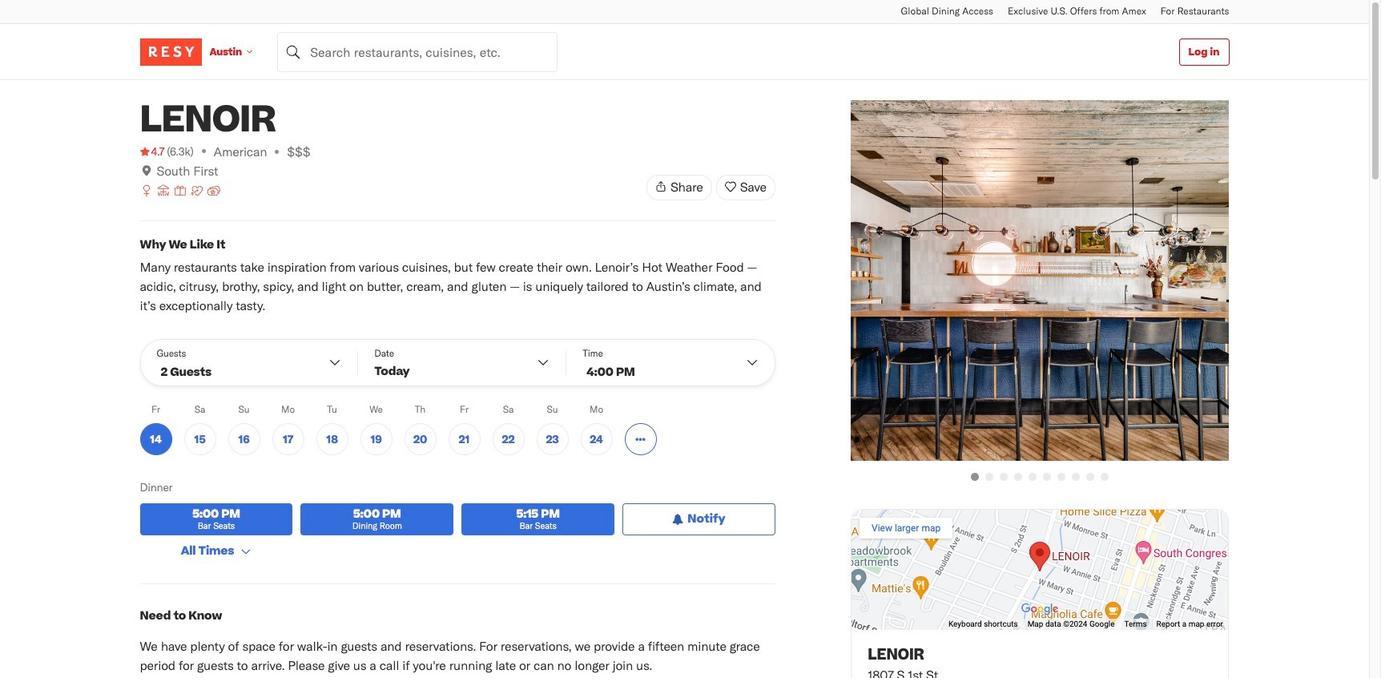 Task type: vqa. For each thing, say whether or not it's contained in the screenshot.
the Search restaurants, cuisines, etc. "text field" at the top
yes



Task type: describe. For each thing, give the bounding box(es) containing it.
4.7 out of 5 stars image
[[140, 143, 165, 159]]



Task type: locate. For each thing, give the bounding box(es) containing it.
Search restaurants, cuisines, etc. text field
[[277, 32, 558, 72]]

None field
[[277, 32, 558, 72]]



